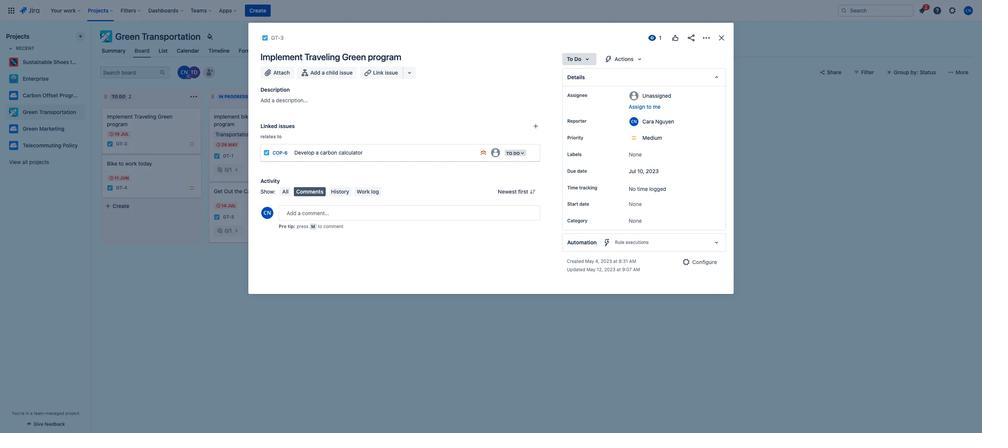 Task type: vqa. For each thing, say whether or not it's contained in the screenshot.


Task type: describe. For each thing, give the bounding box(es) containing it.
0 horizontal spatial create button
[[101, 200, 203, 213]]

gt-4 link
[[116, 185, 127, 191]]

0 vertical spatial green transportation
[[115, 31, 201, 42]]

link
[[373, 69, 384, 76]]

due date pin to top. only you can see pinned fields. image
[[589, 168, 595, 175]]

project settings link
[[385, 44, 427, 58]]

gt-1
[[223, 153, 234, 159]]

summary
[[102, 47, 126, 54]]

created may 4, 2023 at 8:31 am updated may 12, 2023 at 9:07 am
[[567, 259, 640, 273]]

jul inside 'implement traveling green program' dialog
[[629, 168, 636, 175]]

26
[[222, 142, 227, 147]]

Search field
[[838, 4, 914, 17]]

add a child issue
[[311, 69, 353, 76]]

gt-1 link
[[223, 153, 234, 160]]

description
[[261, 87, 290, 93]]

0 vertical spatial transportation
[[142, 31, 201, 42]]

shoes
[[53, 59, 69, 65]]

add a child issue button
[[298, 67, 357, 79]]

sustainable
[[23, 59, 52, 65]]

profile image of cara nguyen image
[[261, 207, 274, 219]]

carbon
[[320, 149, 337, 156]]

cop-6
[[273, 150, 288, 156]]

configure link
[[677, 257, 722, 269]]

task image for gt-4
[[107, 185, 113, 191]]

linked
[[261, 123, 277, 129]]

configure
[[693, 259, 717, 266]]

issues
[[279, 123, 295, 129]]

managed
[[46, 411, 64, 416]]

add a description...
[[261, 97, 308, 104]]

work
[[357, 189, 370, 195]]

green inside green transportation link
[[23, 109, 38, 115]]

add for add a description...
[[261, 97, 270, 104]]

show:
[[261, 189, 276, 195]]

offset
[[43, 92, 58, 99]]

to do button
[[563, 53, 597, 65]]

newest first button
[[494, 187, 541, 197]]

may for created
[[586, 259, 594, 265]]

2 for in progress 2
[[251, 93, 254, 100]]

to right m
[[318, 224, 322, 230]]

26 may
[[222, 142, 238, 147]]

cara nguyen image
[[178, 66, 190, 79]]

task image up pages
[[262, 35, 268, 41]]

26 may 2023 image
[[215, 142, 222, 148]]

2 / from the top
[[228, 228, 229, 234]]

list link
[[157, 44, 169, 58]]

1 vertical spatial 1
[[229, 167, 232, 173]]

comments button
[[294, 187, 326, 197]]

a right in
[[30, 411, 33, 416]]

develop a carbon calculator link
[[292, 145, 477, 160]]

automation element
[[563, 234, 727, 252]]

none for category
[[629, 218, 642, 224]]

updated
[[567, 267, 586, 273]]

1 vertical spatial transportation
[[39, 109, 76, 115]]

do for to do
[[575, 56, 582, 62]]

attach button
[[261, 67, 295, 79]]

history button
[[329, 187, 352, 197]]

project
[[65, 411, 79, 416]]

enterprise
[[23, 75, 49, 82]]

team-
[[34, 411, 46, 416]]

project
[[386, 47, 404, 54]]

gt- down 26 may
[[223, 153, 231, 159]]

executions
[[626, 240, 649, 246]]

14 jul
[[222, 203, 236, 208]]

1 / from the top
[[228, 167, 229, 173]]

9:07
[[622, 267, 632, 273]]

give
[[34, 422, 43, 428]]

1 vertical spatial green transportation
[[23, 109, 76, 115]]

car
[[244, 188, 253, 195]]

calendar link
[[175, 44, 201, 58]]

bike
[[107, 160, 117, 167]]

2 vertical spatial 1
[[229, 228, 232, 234]]

view all projects
[[9, 159, 49, 165]]

none for start date
[[629, 201, 642, 208]]

cara
[[643, 118, 654, 125]]

comments
[[296, 189, 324, 195]]

carbon offset program
[[23, 92, 81, 99]]

gt-3 link inside 'implement traveling green program' dialog
[[271, 33, 284, 42]]

jul for program
[[121, 132, 129, 137]]

to for bike
[[119, 160, 124, 167]]

primary element
[[5, 0, 838, 21]]

reports
[[313, 47, 333, 54]]

Add a comment… field
[[279, 206, 541, 221]]

1 none from the top
[[629, 151, 642, 158]]

newest first image
[[530, 189, 536, 195]]

all
[[22, 159, 28, 165]]

green marketing
[[23, 126, 64, 132]]

10
[[115, 132, 120, 137]]

details element
[[563, 68, 727, 87]]

rule executions
[[615, 240, 649, 246]]

date for start date
[[580, 202, 589, 207]]

summary link
[[100, 44, 127, 58]]

program inside dialog
[[368, 52, 402, 62]]

12,
[[597, 267, 603, 273]]

rule
[[615, 240, 625, 246]]

progress
[[225, 94, 248, 99]]

a for child
[[322, 69, 325, 76]]

attach
[[274, 69, 290, 76]]

task image for gt-1
[[214, 153, 220, 159]]

search image
[[841, 7, 848, 13]]

linked issues
[[261, 123, 295, 129]]

telecommuting policy link
[[6, 138, 82, 153]]

2 vertical spatial 2023
[[605, 267, 616, 273]]

calendar
[[177, 47, 199, 54]]

to for assign
[[647, 104, 652, 110]]

time tracking pin to top. only you can see pinned fields. image
[[599, 185, 605, 191]]

gt-3 inside 'implement traveling green program' dialog
[[271, 35, 284, 41]]

timeline
[[209, 47, 230, 54]]

link web pages and more image
[[405, 68, 414, 77]]

link issue button
[[360, 67, 403, 79]]

actions image
[[702, 33, 711, 42]]

8:31
[[619, 259, 628, 265]]

0 vertical spatial at
[[614, 259, 618, 265]]

the
[[235, 188, 242, 195]]

implement for get out the car
[[214, 113, 240, 120]]

calculator
[[339, 149, 363, 156]]

1 vertical spatial 2023
[[601, 259, 612, 265]]

to for to do
[[567, 56, 573, 62]]

priority pin to top. only you can see pinned fields. image
[[585, 135, 591, 141]]

reports link
[[312, 44, 335, 58]]

program for bike to work today
[[107, 121, 128, 127]]

telecommuting policy
[[23, 142, 78, 149]]

due date
[[568, 168, 587, 174]]

tariq douglas image
[[188, 66, 200, 79]]

2 0 / 1 from the top
[[225, 228, 232, 234]]

medium image
[[189, 141, 195, 147]]

pages link
[[262, 44, 281, 58]]

1 0 / 1 from the top
[[225, 167, 232, 173]]

1 issue from the left
[[340, 69, 353, 76]]

forms
[[239, 47, 255, 54]]

implement for bike to work today
[[107, 113, 133, 120]]

may for 26
[[228, 142, 238, 147]]

0 horizontal spatial create
[[113, 203, 129, 209]]

1 vertical spatial am
[[633, 267, 640, 273]]

time
[[568, 185, 578, 191]]

gt-4
[[116, 185, 127, 191]]



Task type: locate. For each thing, give the bounding box(es) containing it.
1 vertical spatial medium image
[[285, 214, 291, 220]]

gt- inside 'implement traveling green program' dialog
[[271, 35, 280, 41]]

10,
[[638, 168, 645, 175]]

2 horizontal spatial program
[[368, 52, 402, 62]]

implement up attach
[[261, 52, 303, 62]]

2 0 from the top
[[225, 228, 228, 234]]

priority: highest image
[[480, 149, 488, 157]]

menu bar
[[279, 187, 383, 197]]

gt-
[[271, 35, 280, 41], [116, 141, 124, 147], [223, 153, 231, 159], [116, 185, 124, 191], [223, 215, 231, 220]]

0 horizontal spatial program
[[107, 121, 128, 127]]

0 horizontal spatial do
[[119, 94, 125, 99]]

medium image
[[189, 185, 195, 191], [285, 214, 291, 220]]

a left child at the left top
[[322, 69, 325, 76]]

1 horizontal spatial 2
[[251, 93, 254, 100]]

add down description
[[261, 97, 270, 104]]

unassigned
[[643, 92, 672, 99]]

2023 right 10,
[[646, 168, 659, 175]]

2 vertical spatial none
[[629, 218, 642, 224]]

all button
[[280, 187, 291, 197]]

task image
[[262, 35, 268, 41], [107, 141, 113, 147], [214, 153, 220, 159], [107, 185, 113, 191]]

jul right 10
[[121, 132, 129, 137]]

nguyen
[[656, 118, 675, 125]]

to do 2
[[112, 93, 132, 100]]

0 down gt-1 link
[[225, 167, 228, 173]]

medium image left "get" on the top of page
[[189, 185, 195, 191]]

create button
[[245, 4, 271, 17], [101, 200, 203, 213]]

traveling inside dialog
[[305, 52, 340, 62]]

medium image left cara nguyen icon at the left of page
[[285, 214, 291, 220]]

0 horizontal spatial gt-3 link
[[116, 141, 127, 147]]

gt-3 up pages
[[271, 35, 284, 41]]

to for relates
[[277, 134, 282, 140]]

gt- for the
[[223, 215, 231, 220]]

implement traveling green program inside 'implement traveling green program' dialog
[[261, 52, 402, 62]]

sharing
[[254, 113, 272, 120]]

labels
[[568, 152, 582, 157]]

task image down 10 july 2023 image
[[107, 141, 113, 147]]

sustainable shoes initiative
[[23, 59, 92, 65]]

history
[[331, 189, 349, 195]]

2023 right 12,
[[605, 267, 616, 273]]

program inside "implement traveling green program"
[[107, 121, 128, 127]]

3 for gt-3 link within the 'implement traveling green program' dialog
[[280, 35, 284, 41]]

actions button
[[600, 53, 649, 65]]

0 / 1 down gt-5 link
[[225, 228, 232, 234]]

3 down '10 jul' at the top of page
[[124, 141, 127, 147]]

tariq douglas image
[[294, 152, 303, 161]]

gt-3 down '10 jul' at the top of page
[[116, 141, 127, 147]]

jul right the 14
[[228, 203, 236, 208]]

issues link
[[287, 44, 306, 58]]

issue right link
[[385, 69, 398, 76]]

1 vertical spatial may
[[586, 259, 594, 265]]

0 vertical spatial none
[[629, 151, 642, 158]]

1 vertical spatial jul
[[629, 168, 636, 175]]

1 horizontal spatial 3
[[280, 35, 284, 41]]

0 vertical spatial create
[[250, 7, 266, 13]]

program up 10
[[107, 121, 128, 127]]

at left 8:31
[[614, 259, 618, 265]]

program inside implement bike-sharing program
[[214, 121, 235, 127]]

0 vertical spatial implement traveling green program
[[261, 52, 402, 62]]

transportation down carbon offset program
[[39, 109, 76, 115]]

jun
[[120, 176, 129, 181]]

green inside 'implement traveling green program' dialog
[[342, 52, 366, 62]]

1 0 from the top
[[225, 167, 228, 173]]

newest first
[[498, 189, 528, 195]]

high image
[[285, 153, 291, 159]]

projects
[[6, 33, 29, 40]]

menu bar inside 'implement traveling green program' dialog
[[279, 187, 383, 197]]

gt-3 link up pages
[[271, 33, 284, 42]]

1 vertical spatial create
[[113, 203, 129, 209]]

1 horizontal spatial gt-3 link
[[271, 33, 284, 42]]

create inside primary element
[[250, 7, 266, 13]]

implement traveling green program
[[261, 52, 402, 62], [107, 113, 173, 127]]

gt- left copy link to issue icon
[[271, 35, 280, 41]]

assign
[[629, 104, 646, 110]]

1 horizontal spatial jul
[[228, 203, 236, 208]]

0 horizontal spatial implement traveling green program
[[107, 113, 173, 127]]

0 vertical spatial do
[[575, 56, 582, 62]]

1
[[231, 153, 234, 159], [229, 167, 232, 173], [229, 228, 232, 234]]

1 down gt-1 link
[[229, 167, 232, 173]]

am right 9:07
[[633, 267, 640, 273]]

1 vertical spatial 0
[[225, 228, 228, 234]]

0 vertical spatial gt-3 link
[[271, 33, 284, 42]]

a for description...
[[272, 97, 275, 104]]

am
[[630, 259, 637, 265], [633, 267, 640, 273]]

start date
[[568, 202, 589, 207]]

to down the "search board" text box
[[112, 94, 118, 99]]

3 inside 'implement traveling green program' dialog
[[280, 35, 284, 41]]

0 vertical spatial medium image
[[189, 185, 195, 191]]

carbon offset program link
[[6, 88, 82, 103]]

due
[[568, 168, 576, 174]]

0 down gt-5 link
[[225, 228, 228, 234]]

0 vertical spatial 1
[[231, 153, 234, 159]]

implement traveling green program up '10 jul' at the top of page
[[107, 113, 173, 127]]

green inside green marketing link
[[23, 126, 38, 132]]

gt- for work
[[116, 185, 124, 191]]

1 vertical spatial add
[[261, 97, 270, 104]]

1 horizontal spatial implement traveling green program
[[261, 52, 402, 62]]

to
[[567, 56, 573, 62], [112, 94, 118, 99]]

in progress 2
[[219, 93, 254, 100]]

comment
[[324, 224, 344, 230]]

jul for car
[[228, 203, 236, 208]]

1 horizontal spatial do
[[575, 56, 582, 62]]

tab list
[[96, 44, 978, 58]]

2
[[925, 4, 928, 10], [128, 93, 132, 100], [251, 93, 254, 100]]

may left 4,
[[586, 259, 594, 265]]

gt- down '10 jul' at the top of page
[[116, 141, 124, 147]]

a left carbon
[[316, 149, 319, 156]]

gt- down 11 jun
[[116, 185, 124, 191]]

implement traveling green program up add a child issue
[[261, 52, 402, 62]]

date
[[577, 168, 587, 174], [580, 202, 589, 207]]

tab list containing board
[[96, 44, 978, 58]]

date left due date pin to top. only you can see pinned fields. 'icon'
[[577, 168, 587, 174]]

1 horizontal spatial to
[[567, 56, 573, 62]]

0 horizontal spatial jul
[[121, 132, 129, 137]]

1 vertical spatial gt-3
[[116, 141, 127, 147]]

do
[[575, 56, 582, 62], [119, 94, 125, 99]]

medium
[[643, 135, 662, 141]]

1 horizontal spatial create
[[250, 7, 266, 13]]

do inside dropdown button
[[575, 56, 582, 62]]

1 horizontal spatial implement
[[214, 113, 240, 120]]

none up 10,
[[629, 151, 642, 158]]

labels pin to top. only you can see pinned fields. image
[[583, 152, 590, 158]]

copy link to issue image
[[282, 35, 288, 41]]

transportation up list
[[142, 31, 201, 42]]

1 horizontal spatial issue
[[385, 69, 398, 76]]

program up '26'
[[214, 121, 235, 127]]

14
[[222, 203, 227, 208]]

1 horizontal spatial program
[[214, 121, 235, 127]]

0 vertical spatial 0
[[225, 167, 228, 173]]

1 horizontal spatial traveling
[[305, 52, 340, 62]]

develop
[[295, 149, 315, 156]]

0 vertical spatial create button
[[245, 4, 271, 17]]

1 vertical spatial at
[[617, 267, 621, 273]]

assign to me
[[629, 104, 661, 110]]

issue
[[340, 69, 353, 76], [385, 69, 398, 76]]

0 vertical spatial /
[[228, 167, 229, 173]]

no
[[629, 186, 636, 192]]

11 jun
[[115, 176, 129, 181]]

time
[[638, 186, 648, 192]]

create banner
[[0, 0, 983, 21]]

0 horizontal spatial to
[[112, 94, 118, 99]]

1 vertical spatial 0 / 1
[[225, 228, 232, 234]]

a for carbon
[[316, 149, 319, 156]]

reporter
[[568, 118, 587, 124]]

task image for gt-3
[[107, 141, 113, 147]]

2023
[[646, 168, 659, 175], [601, 259, 612, 265], [605, 267, 616, 273]]

to left me
[[647, 104, 652, 110]]

do for to do 2
[[119, 94, 125, 99]]

3
[[280, 35, 284, 41], [124, 141, 127, 147]]

/ down gt-5 link
[[228, 228, 229, 234]]

no time logged
[[629, 186, 667, 192]]

relates to
[[261, 134, 282, 140]]

0 horizontal spatial green transportation
[[23, 109, 76, 115]]

0 horizontal spatial 3
[[124, 141, 127, 147]]

date for due date
[[577, 168, 587, 174]]

implement inside implement bike-sharing program
[[214, 113, 240, 120]]

link an issue image
[[533, 123, 539, 129]]

1 horizontal spatial create button
[[245, 4, 271, 17]]

0 vertical spatial 3
[[280, 35, 284, 41]]

0 horizontal spatial medium image
[[189, 185, 195, 191]]

5
[[231, 215, 234, 220]]

2023 right 4,
[[601, 259, 612, 265]]

26 may 2023 image
[[215, 142, 222, 148]]

all
[[282, 189, 289, 195]]

to inside to do 2
[[112, 94, 118, 99]]

1 vertical spatial do
[[119, 94, 125, 99]]

1 down gt-5 link
[[229, 228, 232, 234]]

task image left gt-1 link
[[214, 153, 220, 159]]

transportation
[[142, 31, 201, 42], [39, 109, 76, 115]]

0 vertical spatial to
[[567, 56, 573, 62]]

1 vertical spatial none
[[629, 201, 642, 208]]

pages
[[264, 47, 279, 54]]

to up the details
[[567, 56, 573, 62]]

add inside "button"
[[311, 69, 321, 76]]

me
[[653, 104, 661, 110]]

/ down gt-1 link
[[228, 167, 229, 173]]

0 horizontal spatial issue
[[340, 69, 353, 76]]

0 horizontal spatial add
[[261, 97, 270, 104]]

marketing
[[39, 126, 64, 132]]

jul left 10,
[[629, 168, 636, 175]]

project settings
[[386, 47, 426, 54]]

3 none from the top
[[629, 218, 642, 224]]

jira image
[[20, 6, 39, 15], [20, 6, 39, 15]]

1 vertical spatial to
[[112, 94, 118, 99]]

implement traveling green program dialog
[[248, 23, 734, 295]]

to inside dropdown button
[[567, 56, 573, 62]]

develop a carbon calculator
[[295, 149, 363, 156]]

task image
[[214, 214, 220, 220]]

program for get out the car
[[214, 121, 235, 127]]

10 july 2023 image
[[109, 131, 115, 137]]

0 vertical spatial 0 / 1
[[225, 167, 232, 173]]

2 issue from the left
[[385, 69, 398, 76]]

work
[[125, 160, 137, 167]]

0 horizontal spatial 2
[[128, 93, 132, 100]]

to down linked issues
[[277, 134, 282, 140]]

implement bike-sharing program
[[214, 113, 272, 127]]

issue right child at the left top
[[340, 69, 353, 76]]

implement left bike-
[[214, 113, 240, 120]]

1 vertical spatial date
[[580, 202, 589, 207]]

in
[[219, 94, 223, 99]]

do down the "search board" text box
[[119, 94, 125, 99]]

relates
[[261, 134, 276, 140]]

green transportation
[[115, 31, 201, 42], [23, 109, 76, 115]]

share image
[[687, 33, 696, 42]]

assign to me button
[[629, 103, 719, 111]]

traveling inside "implement traveling green program"
[[134, 113, 156, 120]]

2 vertical spatial may
[[587, 267, 596, 273]]

collapse recent projects image
[[6, 44, 15, 53]]

at left 9:07
[[617, 267, 621, 273]]

0 vertical spatial may
[[228, 142, 238, 147]]

0 vertical spatial add
[[311, 69, 321, 76]]

11 june 2023 image
[[109, 175, 115, 181], [109, 175, 115, 181]]

4
[[124, 185, 127, 191]]

gt- right task icon
[[223, 215, 231, 220]]

green transportation up list
[[115, 31, 201, 42]]

issue type: task image
[[264, 150, 270, 156]]

to for to do 2
[[112, 94, 118, 99]]

1 horizontal spatial green transportation
[[115, 31, 201, 42]]

link issue
[[373, 69, 398, 76]]

activity
[[261, 178, 280, 184]]

4,
[[596, 259, 600, 265]]

0 horizontal spatial implement
[[107, 113, 133, 120]]

14 july 2023 image
[[215, 203, 222, 209], [215, 203, 222, 209]]

list
[[159, 47, 168, 54]]

jul
[[121, 132, 129, 137], [629, 168, 636, 175], [228, 203, 236, 208]]

newest
[[498, 189, 517, 195]]

issues
[[288, 47, 304, 54]]

description...
[[276, 97, 308, 104]]

do inside to do 2
[[119, 94, 125, 99]]

1 horizontal spatial add
[[311, 69, 321, 76]]

0 horizontal spatial gt-3
[[116, 141, 127, 147]]

2 none from the top
[[629, 201, 642, 208]]

none up executions
[[629, 218, 642, 224]]

0 vertical spatial gt-3
[[271, 35, 284, 41]]

0 horizontal spatial traveling
[[134, 113, 156, 120]]

1 vertical spatial create button
[[101, 200, 203, 213]]

to right bike
[[119, 160, 124, 167]]

green transportation down offset
[[23, 109, 76, 115]]

2 for to do 2
[[128, 93, 132, 100]]

gt-3 link down '10 jul' at the top of page
[[116, 141, 127, 147]]

gt- for green
[[116, 141, 124, 147]]

0 vertical spatial traveling
[[305, 52, 340, 62]]

program up link issue on the top of the page
[[368, 52, 402, 62]]

details
[[568, 74, 585, 80]]

1 vertical spatial traveling
[[134, 113, 156, 120]]

a inside "button"
[[322, 69, 325, 76]]

create button inside primary element
[[245, 4, 271, 17]]

implement up '10 jul' at the top of page
[[107, 113, 133, 120]]

1 down 26 may
[[231, 153, 234, 159]]

out
[[224, 188, 233, 195]]

none down no
[[629, 201, 642, 208]]

may right '26'
[[228, 142, 238, 147]]

bike-
[[241, 113, 254, 120]]

board
[[135, 47, 150, 54]]

1 horizontal spatial gt-3
[[271, 35, 284, 41]]

0 horizontal spatial transportation
[[39, 109, 76, 115]]

green inside "implement traveling green program"
[[158, 113, 173, 120]]

child
[[326, 69, 338, 76]]

gt-5
[[223, 215, 234, 220]]

1 vertical spatial gt-3 link
[[116, 141, 127, 147]]

0 / 1 down gt-1 link
[[225, 167, 232, 173]]

traveling
[[305, 52, 340, 62], [134, 113, 156, 120]]

am right 8:31
[[630, 259, 637, 265]]

task image left gt-4 link
[[107, 185, 113, 191]]

cara nguyen image
[[294, 213, 303, 222]]

created
[[567, 259, 584, 265]]

may left 12,
[[587, 267, 596, 273]]

0 vertical spatial am
[[630, 259, 637, 265]]

add left child at the left top
[[311, 69, 321, 76]]

cop-6 link
[[273, 150, 288, 156]]

0 vertical spatial 2023
[[646, 168, 659, 175]]

1 vertical spatial /
[[228, 228, 229, 234]]

1 vertical spatial 3
[[124, 141, 127, 147]]

2 horizontal spatial implement
[[261, 52, 303, 62]]

close image
[[717, 33, 727, 42]]

2 inside create banner
[[925, 4, 928, 10]]

implement inside "implement traveling green program"
[[107, 113, 133, 120]]

0 vertical spatial jul
[[121, 132, 129, 137]]

add for add a child issue
[[311, 69, 321, 76]]

Search board text field
[[101, 67, 159, 78]]

add people image
[[205, 68, 214, 77]]

2 horizontal spatial 2
[[925, 4, 928, 10]]

to inside assign to me button
[[647, 104, 652, 110]]

date right start
[[580, 202, 589, 207]]

1 vertical spatial implement traveling green program
[[107, 113, 173, 127]]

2 horizontal spatial jul
[[629, 168, 636, 175]]

0 vertical spatial date
[[577, 168, 587, 174]]

to
[[647, 104, 652, 110], [277, 134, 282, 140], [119, 160, 124, 167], [318, 224, 322, 230]]

10 july 2023 image
[[109, 131, 115, 137]]

logged
[[650, 186, 667, 192]]

do up the details
[[575, 56, 582, 62]]

implement inside dialog
[[261, 52, 303, 62]]

vote options: no one has voted for this issue yet. image
[[671, 33, 680, 42]]

2 vertical spatial jul
[[228, 203, 236, 208]]

1 horizontal spatial medium image
[[285, 214, 291, 220]]

1 horizontal spatial transportation
[[142, 31, 201, 42]]

menu bar containing all
[[279, 187, 383, 197]]

3 up pages link
[[280, 35, 284, 41]]

category
[[568, 218, 588, 224]]

3 for gt-3 link to the bottom
[[124, 141, 127, 147]]

a down description
[[272, 97, 275, 104]]

assignee
[[568, 93, 588, 98]]

6
[[285, 150, 288, 156]]



